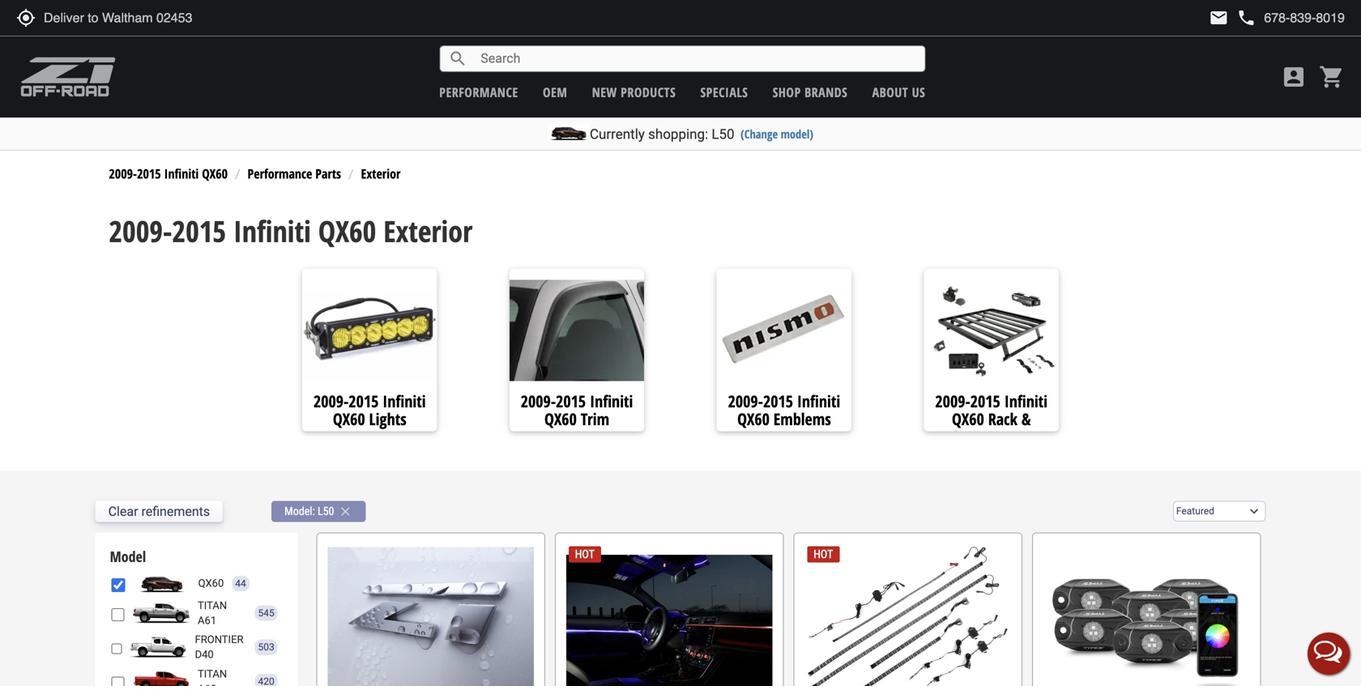 Task type: describe. For each thing, give the bounding box(es) containing it.
2009- for 2009-2015 infiniti qx60 exterior
[[109, 211, 172, 251]]

infiniti for 2009-2015 infiniti qx60 lights
[[383, 390, 426, 412]]

shopping_cart link
[[1315, 64, 1345, 90]]

nissan frontier d40 2005 2006 2007 2008 2009 2010 2011 2012 2013 2014 2015 2016 2017 2018 2019 2020 2021 vq40de vq38dd qr25de 4.0l 3.8l 2.5l s se sl sv le xe pro-4x offroad z1 off-road image
[[126, 637, 191, 658]]

mail phone
[[1210, 8, 1257, 28]]

shop brands
[[773, 83, 848, 101]]

2009-2015 infiniti qx60 lights
[[314, 390, 426, 430]]

currently shopping: l50 (change model)
[[590, 126, 814, 142]]

(change
[[741, 126, 778, 142]]

infiniti qx60 l50 2013 2014 2015 2016 2017 2018 2019 2020 vq35de vq35dd 3.5l z1 off-road image
[[129, 573, 194, 594]]

qx60 for 2009-2015 infiniti qx60
[[202, 165, 228, 182]]

clear refinements
[[108, 504, 210, 519]]

a61
[[198, 615, 217, 627]]

infiniti for 2009-2015 infiniti qx60 exterior
[[233, 211, 311, 251]]

0 vertical spatial exterior
[[361, 165, 401, 182]]

products
[[621, 83, 676, 101]]

qx60 for 2009-2015 infiniti qx60 exterior
[[318, 211, 376, 251]]

2015 for 2009-2015 infiniti qx60 lights
[[349, 390, 379, 412]]

phone
[[1237, 8, 1257, 28]]

(change model) link
[[741, 126, 814, 142]]

2015 for 2009-2015 infiniti qx60 exterior
[[172, 211, 226, 251]]

performance
[[440, 83, 518, 101]]

parts
[[316, 165, 341, 182]]

specials link
[[701, 83, 748, 101]]

l50 inside model: l50 close
[[318, 505, 334, 518]]

qx60 for 2009-2015 infiniti qx60 emblems
[[738, 408, 770, 430]]

performance link
[[440, 83, 518, 101]]

infiniti for 2009-2015 infiniti qx60 emblems
[[797, 390, 841, 412]]

2009-2015 infiniti qx60 rack & components link
[[924, 390, 1059, 448]]

shop
[[773, 83, 801, 101]]

mail link
[[1210, 8, 1229, 28]]

model
[[110, 547, 146, 567]]

new products link
[[592, 83, 676, 101]]

refinements
[[141, 504, 210, 519]]

Search search field
[[468, 46, 925, 71]]

us
[[912, 83, 926, 101]]

account_box
[[1281, 64, 1307, 90]]

2009-2015 infiniti qx60 emblems link
[[717, 390, 852, 430]]

components
[[952, 426, 1031, 448]]

44
[[235, 578, 246, 590]]

qx60 for 2009-2015 infiniti qx60 trim
[[545, 408, 577, 430]]

currently
[[590, 126, 645, 142]]

account_box link
[[1277, 64, 1311, 90]]

titan a61
[[198, 600, 227, 627]]

clear
[[108, 504, 138, 519]]

2009-2015 infiniti qx60 rack & components
[[936, 390, 1048, 448]]

503
[[258, 642, 275, 653]]

qx60 left 44
[[198, 578, 224, 590]]

my_location
[[16, 8, 36, 28]]

titan for a60
[[198, 668, 227, 680]]

about us link
[[873, 83, 926, 101]]

rack
[[989, 408, 1018, 430]]

exterior link
[[361, 165, 401, 182]]

about
[[873, 83, 909, 101]]

close
[[338, 504, 353, 519]]

oem link
[[543, 83, 568, 101]]

shop brands link
[[773, 83, 848, 101]]



Task type: locate. For each thing, give the bounding box(es) containing it.
infiniti for 2009-2015 infiniti qx60 rack & components
[[1005, 390, 1048, 412]]

qx60 left emblems
[[738, 408, 770, 430]]

model:
[[285, 505, 315, 518]]

performance parts link
[[248, 165, 341, 182]]

model: l50 close
[[285, 504, 353, 519]]

2009-
[[109, 165, 137, 182], [109, 211, 172, 251], [314, 390, 349, 412], [521, 390, 556, 412], [728, 390, 763, 412], [936, 390, 971, 412]]

0 vertical spatial titan
[[198, 600, 227, 612]]

2015 inside 2009-2015 infiniti qx60 emblems
[[763, 390, 793, 412]]

l50 left "close"
[[318, 505, 334, 518]]

phone link
[[1237, 8, 1345, 28]]

titan up a60 in the bottom left of the page
[[198, 668, 227, 680]]

2009-2015 infiniti qx60 link
[[109, 165, 228, 182]]

about us
[[873, 83, 926, 101]]

2015 inside 2009-2015 infiniti qx60 rack & components
[[971, 390, 1001, 412]]

2009- inside 2009-2015 infiniti qx60 rack & components
[[936, 390, 971, 412]]

1 vertical spatial titan
[[198, 668, 227, 680]]

545
[[258, 608, 275, 619]]

2015
[[137, 165, 161, 182], [172, 211, 226, 251], [349, 390, 379, 412], [556, 390, 586, 412], [763, 390, 793, 412], [971, 390, 1001, 412]]

titan up the a61
[[198, 600, 227, 612]]

2009- inside 2009-2015 infiniti qx60 emblems
[[728, 390, 763, 412]]

infiniti
[[164, 165, 199, 182], [233, 211, 311, 251], [383, 390, 426, 412], [590, 390, 633, 412], [797, 390, 841, 412], [1005, 390, 1048, 412]]

performance parts
[[248, 165, 341, 182]]

2009-2015 infiniti qx60 trim
[[521, 390, 633, 430]]

l50
[[712, 126, 735, 142], [318, 505, 334, 518]]

shopping_cart
[[1319, 64, 1345, 90]]

2009- for 2009-2015 infiniti qx60 lights
[[314, 390, 349, 412]]

None checkbox
[[112, 579, 125, 592]]

infiniti for 2009-2015 infiniti qx60
[[164, 165, 199, 182]]

2009- for 2009-2015 infiniti qx60 trim
[[521, 390, 556, 412]]

0 vertical spatial l50
[[712, 126, 735, 142]]

oem
[[543, 83, 568, 101]]

2015 inside 2009-2015 infiniti qx60 lights
[[349, 390, 379, 412]]

1 vertical spatial l50
[[318, 505, 334, 518]]

1 horizontal spatial l50
[[712, 126, 735, 142]]

l50 left "(change"
[[712, 126, 735, 142]]

2009- for 2009-2015 infiniti qx60
[[109, 165, 137, 182]]

infiniti inside 2009-2015 infiniti qx60 trim
[[590, 390, 633, 412]]

qx60
[[202, 165, 228, 182], [318, 211, 376, 251], [333, 408, 365, 430], [545, 408, 577, 430], [738, 408, 770, 430], [952, 408, 985, 430], [198, 578, 224, 590]]

infiniti inside 2009-2015 infiniti qx60 lights
[[383, 390, 426, 412]]

new
[[592, 83, 617, 101]]

2009-2015 infiniti qx60 lights link
[[302, 390, 437, 430]]

clear refinements button
[[95, 501, 223, 522]]

2015 for 2009-2015 infiniti qx60 rack & components
[[971, 390, 1001, 412]]

exterior right the parts
[[361, 165, 401, 182]]

lights
[[369, 408, 407, 430]]

2015 for 2009-2015 infiniti qx60 emblems
[[763, 390, 793, 412]]

search
[[448, 49, 468, 68]]

exterior
[[361, 165, 401, 182], [384, 211, 473, 251]]

2009- for 2009-2015 infiniti qx60 emblems
[[728, 390, 763, 412]]

mail
[[1210, 8, 1229, 28]]

2015 for 2009-2015 infiniti qx60 trim
[[556, 390, 586, 412]]

1 titan from the top
[[198, 600, 227, 612]]

exterior down exterior link
[[384, 211, 473, 251]]

qx60 inside 2009-2015 infiniti qx60 rack & components
[[952, 408, 985, 430]]

trim
[[581, 408, 610, 430]]

emblems
[[774, 408, 831, 430]]

qx60 for 2009-2015 infiniti qx60 lights
[[333, 408, 365, 430]]

shopping:
[[648, 126, 708, 142]]

qx60 inside 2009-2015 infiniti qx60 trim
[[545, 408, 577, 430]]

2009- inside 2009-2015 infiniti qx60 trim
[[521, 390, 556, 412]]

new products
[[592, 83, 676, 101]]

frontier d40
[[195, 634, 244, 661]]

titan for a61
[[198, 600, 227, 612]]

2015 inside 2009-2015 infiniti qx60 trim
[[556, 390, 586, 412]]

titan a60
[[198, 668, 227, 686]]

a60
[[198, 683, 217, 686]]

2009-2015 infiniti qx60 trim link
[[510, 390, 645, 430]]

2 titan from the top
[[198, 668, 227, 680]]

qx60 inside 2009-2015 infiniti qx60 emblems
[[738, 408, 770, 430]]

2009- inside 2009-2015 infiniti qx60 lights
[[314, 390, 349, 412]]

0 horizontal spatial l50
[[318, 505, 334, 518]]

titan
[[198, 600, 227, 612], [198, 668, 227, 680]]

nissan titan xd h61 2016 2017 2018 2019 2020 cummins diesel z1 off-road image
[[129, 603, 194, 624]]

z1 motorsports logo image
[[20, 57, 116, 97]]

qx60 left trim
[[545, 408, 577, 430]]

brands
[[805, 83, 848, 101]]

qx60 left lights
[[333, 408, 365, 430]]

qx60 left rack
[[952, 408, 985, 430]]

specials
[[701, 83, 748, 101]]

&
[[1022, 408, 1031, 430]]

2015 for 2009-2015 infiniti qx60
[[137, 165, 161, 182]]

2009-2015 infiniti qx60
[[109, 165, 228, 182]]

d40
[[195, 649, 214, 661]]

frontier
[[195, 634, 244, 646]]

2009-2015 infiniti qx60 exterior
[[109, 211, 473, 251]]

2009-2015 infiniti qx60 emblems
[[728, 390, 841, 430]]

performance
[[248, 165, 312, 182]]

qx60 inside 2009-2015 infiniti qx60 lights
[[333, 408, 365, 430]]

None checkbox
[[112, 608, 125, 622], [112, 642, 122, 656], [112, 677, 125, 686], [112, 608, 125, 622], [112, 642, 122, 656], [112, 677, 125, 686]]

qx60 down the parts
[[318, 211, 376, 251]]

2009- for 2009-2015 infiniti qx60 rack & components
[[936, 390, 971, 412]]

infiniti for 2009-2015 infiniti qx60 trim
[[590, 390, 633, 412]]

nissan titan a60 2004 2005 2006 2007 2008 2009 2010 2011 2012 2013 2014 2015 vk56de 5.6l s se sv sl le xe pro-4x offroad z1 off-road image
[[129, 671, 194, 686]]

infiniti inside 2009-2015 infiniti qx60 rack & components
[[1005, 390, 1048, 412]]

qx60 left performance
[[202, 165, 228, 182]]

qx60 for 2009-2015 infiniti qx60 rack & components
[[952, 408, 985, 430]]

model)
[[781, 126, 814, 142]]

infiniti inside 2009-2015 infiniti qx60 emblems
[[797, 390, 841, 412]]

1 vertical spatial exterior
[[384, 211, 473, 251]]



Task type: vqa. For each thing, say whether or not it's contained in the screenshot.
the Model:
yes



